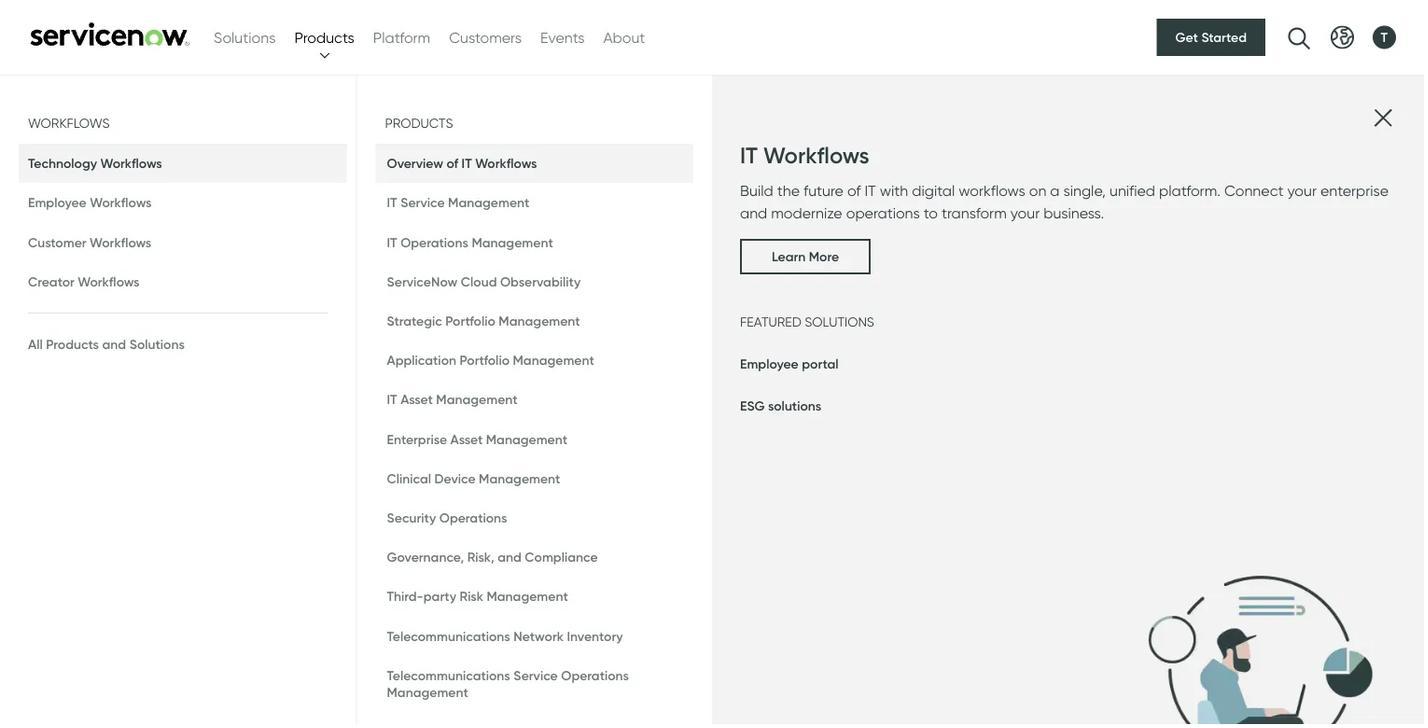 Task type: locate. For each thing, give the bounding box(es) containing it.
asset up enterprise
[[401, 392, 433, 408]]

solutions for featured solutions
[[805, 314, 875, 330]]

workflows
[[959, 181, 1026, 200]]

and down creator workflows
[[102, 336, 126, 352]]

0 vertical spatial your
[[1288, 181, 1318, 200]]

digital
[[913, 181, 955, 200]]

0 vertical spatial of
[[447, 155, 459, 171]]

it up enterprise
[[387, 392, 397, 408]]

employee up customer
[[28, 195, 87, 211]]

0 horizontal spatial of
[[447, 155, 459, 171]]

portfolio for application
[[460, 352, 510, 368]]

asset for enterprise
[[451, 431, 483, 447]]

servicenow
[[387, 274, 458, 290]]

customers button
[[449, 26, 522, 49]]

solutions for esg solutions
[[768, 398, 822, 414]]

1 vertical spatial asset
[[451, 431, 483, 447]]

1 horizontal spatial your
[[1288, 181, 1318, 200]]

application portfolio management
[[387, 352, 595, 368]]

1 horizontal spatial employee
[[740, 356, 799, 372]]

1 horizontal spatial of
[[848, 181, 861, 200]]

0 vertical spatial and
[[740, 204, 768, 222]]

workflows down technology workflows at the top left
[[90, 195, 152, 211]]

telecommunications down 'telecommunications network inventory'
[[387, 668, 511, 684]]

esg
[[740, 398, 765, 414]]

enterprise
[[387, 431, 447, 447]]

it service management link
[[376, 183, 694, 223]]

1 telecommunications from the top
[[387, 628, 511, 644]]

workflows for employee workflows
[[90, 195, 152, 211]]

it operations management
[[387, 234, 553, 250]]

workflows up employee workflows
[[100, 155, 162, 171]]

operations down clinical device management
[[440, 510, 508, 526]]

1 vertical spatial portfolio
[[460, 352, 510, 368]]

technology
[[28, 155, 97, 171]]

to
[[924, 204, 938, 222]]

1 vertical spatial service
[[514, 668, 558, 684]]

of
[[447, 155, 459, 171], [848, 181, 861, 200]]

esg solutions link
[[740, 398, 822, 418]]

1 vertical spatial and
[[102, 336, 126, 352]]

products left platform at the top left of page
[[295, 28, 355, 46]]

1 vertical spatial operations
[[440, 510, 508, 526]]

1 vertical spatial employee
[[740, 356, 799, 372]]

it up the build
[[740, 141, 758, 169]]

it for it operations management
[[387, 234, 397, 250]]

your
[[1288, 181, 1318, 200], [1011, 204, 1040, 222]]

it up servicenow
[[387, 234, 397, 250]]

management for it service management
[[448, 195, 530, 211]]

0 vertical spatial operations
[[401, 234, 469, 250]]

1 vertical spatial telecommunications
[[387, 668, 511, 684]]

2 telecommunications from the top
[[387, 668, 511, 684]]

solutions
[[214, 28, 276, 46], [129, 336, 185, 352]]

products right all
[[46, 336, 99, 352]]

platform
[[373, 28, 431, 46]]

about
[[604, 28, 646, 46]]

portfolio
[[446, 313, 496, 329], [460, 352, 510, 368]]

operations for security
[[440, 510, 508, 526]]

started
[[1202, 29, 1248, 45]]

1 horizontal spatial service
[[514, 668, 558, 684]]

employee down featured
[[740, 356, 799, 372]]

workflows
[[28, 115, 110, 131], [764, 141, 870, 169], [100, 155, 162, 171], [475, 155, 537, 171], [90, 195, 152, 211], [90, 234, 152, 250], [78, 274, 140, 290]]

0 horizontal spatial service
[[401, 195, 445, 211]]

customer
[[28, 234, 86, 250]]

0 vertical spatial portfolio
[[446, 313, 496, 329]]

with
[[880, 181, 909, 200]]

and right "risk,"
[[498, 549, 522, 565]]

workflows up future
[[764, 141, 870, 169]]

1 horizontal spatial asset
[[451, 431, 483, 447]]

employee for employee workflows
[[28, 195, 87, 211]]

telecommunications service operations management
[[387, 668, 629, 701]]

telecommunications
[[387, 628, 511, 644], [387, 668, 511, 684]]

it down the overview
[[387, 195, 397, 211]]

1 horizontal spatial and
[[498, 549, 522, 565]]

third-party risk management link
[[376, 577, 694, 617]]

compliance
[[525, 549, 598, 565]]

management for strategic portfolio management
[[499, 313, 581, 329]]

it inside build the future of it with digital workflows on a single, unified platform. connect your enterprise and modernize operations to transform your business.
[[865, 181, 877, 200]]

0 horizontal spatial solutions
[[129, 336, 185, 352]]

0 vertical spatial solutions
[[214, 28, 276, 46]]

workflows for technology workflows
[[100, 155, 162, 171]]

and down the build
[[740, 204, 768, 222]]

solutions up portal
[[805, 314, 875, 330]]

events button
[[541, 26, 585, 49]]

solutions button
[[214, 26, 276, 49]]

your right connect
[[1288, 181, 1318, 200]]

management for it operations management
[[472, 234, 553, 250]]

single,
[[1064, 181, 1106, 200]]

products button
[[295, 26, 355, 49]]

it workflows
[[740, 141, 870, 169]]

unified
[[1110, 181, 1156, 200]]

application portfolio management link
[[376, 341, 694, 380]]

0 vertical spatial asset
[[401, 392, 433, 408]]

operations up servicenow
[[401, 234, 469, 250]]

it
[[740, 141, 758, 169], [462, 155, 472, 171], [865, 181, 877, 200], [387, 195, 397, 211], [387, 234, 397, 250], [387, 392, 397, 408]]

and inside governance, risk, and compliance 'link'
[[498, 549, 522, 565]]

2 horizontal spatial and
[[740, 204, 768, 222]]

0 horizontal spatial employee
[[28, 195, 87, 211]]

1 vertical spatial solutions
[[768, 398, 822, 414]]

governance, risk, and compliance link
[[376, 538, 694, 577]]

third-party risk management
[[387, 589, 568, 605]]

operations down inventory
[[561, 668, 629, 684]]

workflows down customer workflows
[[78, 274, 140, 290]]

portfolio down strategic portfolio management
[[460, 352, 510, 368]]

0 vertical spatial solutions
[[805, 314, 875, 330]]

1 horizontal spatial solutions
[[214, 28, 276, 46]]

0 vertical spatial service
[[401, 195, 445, 211]]

1 vertical spatial of
[[848, 181, 861, 200]]

telecommunications service operations management link
[[376, 656, 694, 712]]

1 horizontal spatial products
[[295, 28, 355, 46]]

0 horizontal spatial and
[[102, 336, 126, 352]]

telecommunications for telecommunications service operations management
[[387, 668, 511, 684]]

operations
[[401, 234, 469, 250], [440, 510, 508, 526], [561, 668, 629, 684]]

of right future
[[848, 181, 861, 200]]

governance, risk, and compliance
[[387, 549, 598, 565]]

workflows up it service management link
[[475, 155, 537, 171]]

service
[[401, 195, 445, 211], [514, 668, 558, 684]]

operations inside the 'telecommunications service operations management'
[[561, 668, 629, 684]]

application
[[387, 352, 457, 368]]

solutions down employee portal link on the right of page
[[768, 398, 822, 414]]

strategic portfolio management link
[[376, 301, 694, 341]]

0 vertical spatial telecommunications
[[387, 628, 511, 644]]

portfolio down cloud
[[446, 313, 496, 329]]

telecommunications network inventory
[[387, 628, 623, 644]]

employee workflows
[[28, 195, 152, 211]]

telecommunications down party
[[387, 628, 511, 644]]

of right the overview
[[447, 155, 459, 171]]

1 vertical spatial products
[[385, 115, 453, 131]]

products up the overview
[[385, 115, 453, 131]]

it asset management
[[387, 392, 518, 408]]

management for it asset management
[[436, 392, 518, 408]]

asset up clinical device management
[[451, 431, 483, 447]]

business.
[[1044, 204, 1105, 222]]

solutions left products "popup button"
[[214, 28, 276, 46]]

and inside all products and solutions link
[[102, 336, 126, 352]]

solutions down creator workflows link
[[129, 336, 185, 352]]

enterprise asset management
[[387, 431, 568, 447]]

workflows down employee workflows
[[90, 234, 152, 250]]

telecommunications inside the 'telecommunications service operations management'
[[387, 668, 511, 684]]

clinical device management link
[[376, 459, 694, 498]]

clinical device management
[[387, 471, 561, 487]]

technology workflows link
[[19, 144, 347, 183]]

it left with
[[865, 181, 877, 200]]

0 horizontal spatial asset
[[401, 392, 433, 408]]

of inside build the future of it with digital workflows on a single, unified platform. connect your enterprise and modernize operations to transform your business.
[[848, 181, 861, 200]]

0 vertical spatial products
[[295, 28, 355, 46]]

all products and solutions link
[[19, 325, 347, 364]]

and
[[740, 204, 768, 222], [102, 336, 126, 352], [498, 549, 522, 565]]

0 horizontal spatial your
[[1011, 204, 1040, 222]]

management for clinical device management
[[479, 471, 561, 487]]

learn
[[772, 249, 806, 265]]

employee
[[28, 195, 87, 211], [740, 356, 799, 372]]

service inside the 'telecommunications service operations management'
[[514, 668, 558, 684]]

2 vertical spatial products
[[46, 336, 99, 352]]

it asset management link
[[376, 380, 694, 420]]

modernize
[[772, 204, 843, 222]]

solutions
[[805, 314, 875, 330], [768, 398, 822, 414]]

enterprise asset management link
[[376, 420, 694, 459]]

2 vertical spatial and
[[498, 549, 522, 565]]

risk
[[460, 589, 484, 605]]

products
[[295, 28, 355, 46], [385, 115, 453, 131], [46, 336, 99, 352]]

1 vertical spatial solutions
[[129, 336, 185, 352]]

your down on
[[1011, 204, 1040, 222]]

learn more
[[772, 249, 840, 265]]

2 vertical spatial operations
[[561, 668, 629, 684]]

0 vertical spatial employee
[[28, 195, 87, 211]]

service for it
[[401, 195, 445, 211]]

portal
[[802, 356, 839, 372]]

asset for it
[[401, 392, 433, 408]]

service down the overview
[[401, 195, 445, 211]]

employee portal
[[740, 356, 839, 372]]

connect
[[1225, 181, 1284, 200]]

2 horizontal spatial products
[[385, 115, 453, 131]]

telecommunications for telecommunications network inventory
[[387, 628, 511, 644]]

future
[[804, 181, 844, 200]]

service down telecommunications network inventory link
[[514, 668, 558, 684]]



Task type: vqa. For each thing, say whether or not it's contained in the screenshot.
strengthens
no



Task type: describe. For each thing, give the bounding box(es) containing it.
telecommunications network inventory link
[[376, 617, 694, 656]]

and for all products and solutions
[[102, 336, 126, 352]]

enterprise
[[1321, 181, 1389, 200]]

risk,
[[467, 549, 495, 565]]

1 vertical spatial your
[[1011, 204, 1040, 222]]

creator workflows
[[28, 274, 140, 290]]

a
[[1051, 181, 1060, 200]]

service for telecommunications
[[514, 668, 558, 684]]

the
[[778, 181, 800, 200]]

servicenow image
[[28, 22, 191, 46]]

and inside build the future of it with digital workflows on a single, unified platform. connect your enterprise and modernize operations to transform your business.
[[740, 204, 768, 222]]

all
[[28, 336, 43, 352]]

servicenow cloud observability link
[[376, 262, 694, 301]]

observability
[[500, 274, 581, 290]]

it for it workflows
[[740, 141, 758, 169]]

transform
[[942, 204, 1007, 222]]

esg solutions
[[740, 398, 822, 414]]

overview
[[387, 155, 443, 171]]

get
[[1176, 29, 1199, 45]]

strategic
[[387, 313, 442, 329]]

build the future of it with digital workflows on a single, unified platform. connect your enterprise and modernize operations to transform your business.
[[740, 181, 1389, 222]]

management inside the 'telecommunications service operations management'
[[387, 685, 469, 701]]

device
[[435, 471, 476, 487]]

platform.
[[1160, 181, 1221, 200]]

customer workflows link
[[19, 223, 347, 262]]

cloud
[[461, 274, 497, 290]]

portfolio for strategic
[[446, 313, 496, 329]]

it for it service management
[[387, 195, 397, 211]]

employee portal link
[[740, 356, 839, 376]]

strategic portfolio management
[[387, 313, 581, 329]]

learn more link
[[740, 239, 871, 275]]

security operations link
[[376, 498, 694, 538]]

servicenow cloud observability
[[387, 274, 581, 290]]

on
[[1030, 181, 1047, 200]]

0 horizontal spatial products
[[46, 336, 99, 352]]

workflows for customer workflows
[[90, 234, 152, 250]]

customer workflows
[[28, 234, 152, 250]]

get started
[[1176, 29, 1248, 45]]

workflows for it workflows
[[764, 141, 870, 169]]

it service management
[[387, 195, 530, 211]]

governance,
[[387, 549, 464, 565]]

and for governance, risk, and compliance
[[498, 549, 522, 565]]

it operations management link
[[376, 223, 694, 262]]

operations for it
[[401, 234, 469, 250]]

more
[[809, 249, 840, 265]]

workflows for creator workflows
[[78, 274, 140, 290]]

it up it service management
[[462, 155, 472, 171]]

featured solutions
[[740, 314, 875, 330]]

overview of  it workflows
[[387, 155, 537, 171]]

build
[[740, 181, 774, 200]]

party
[[424, 589, 457, 605]]

security operations
[[387, 510, 508, 526]]

third-
[[387, 589, 424, 605]]

inventory
[[567, 628, 623, 644]]

security
[[387, 510, 436, 526]]

customers
[[449, 28, 522, 46]]

events
[[541, 28, 585, 46]]

network
[[514, 628, 564, 644]]

operations
[[847, 204, 921, 222]]

get started link
[[1158, 19, 1266, 56]]

management for application portfolio management
[[513, 352, 595, 368]]

employee for employee portal
[[740, 356, 799, 372]]

management for enterprise asset management
[[486, 431, 568, 447]]

it for it asset management
[[387, 392, 397, 408]]

creator
[[28, 274, 75, 290]]

featured
[[740, 314, 802, 330]]

creator workflows link
[[19, 262, 347, 301]]

technology workflows
[[28, 155, 162, 171]]

clinical
[[387, 471, 431, 487]]

platform button
[[373, 26, 431, 49]]

workflows up the technology at the top of page
[[28, 115, 110, 131]]

overview of  it workflows link
[[376, 144, 694, 183]]

about button
[[604, 26, 646, 49]]

employee workflows link
[[19, 183, 347, 223]]

all products and solutions
[[28, 336, 185, 352]]



